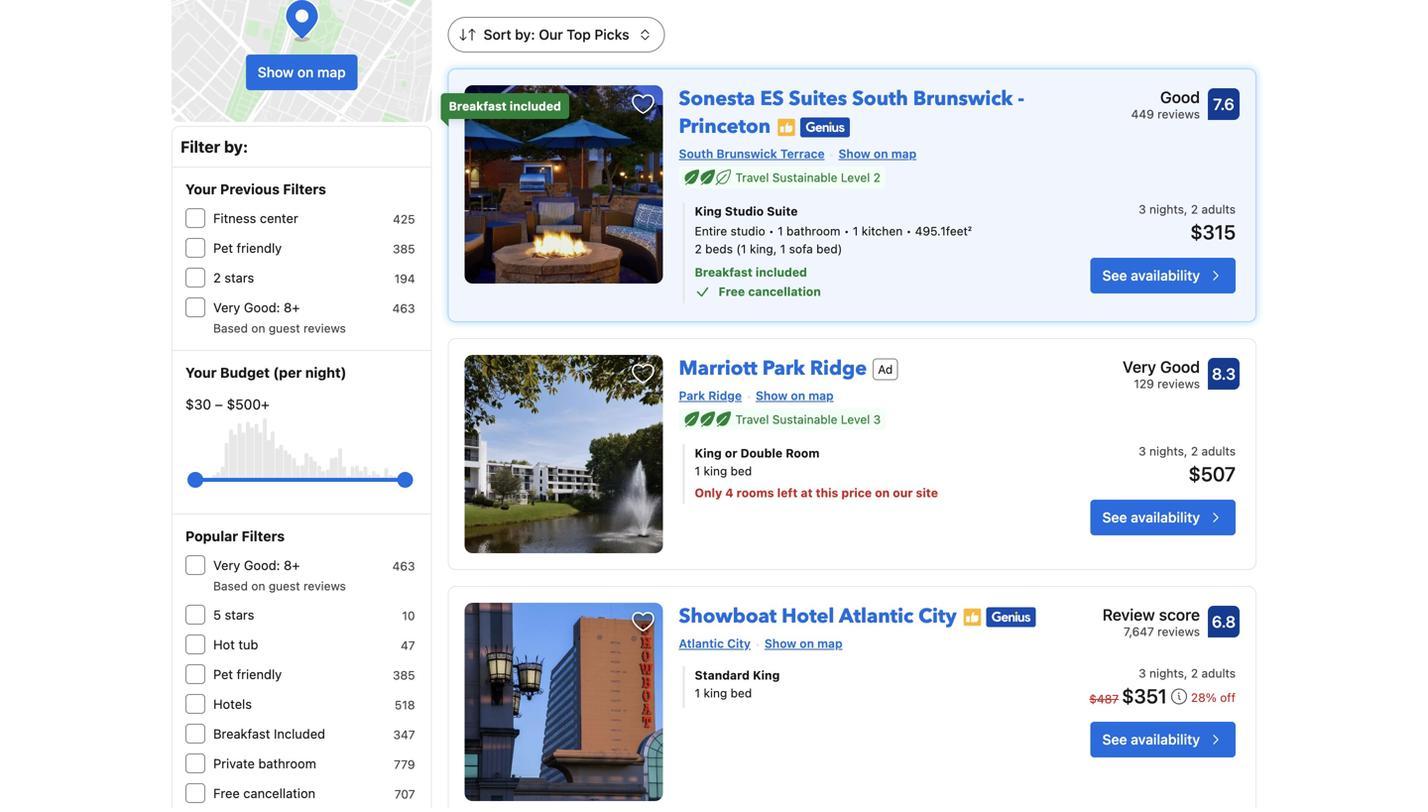 Task type: locate. For each thing, give the bounding box(es) containing it.
0 vertical spatial based
[[213, 322, 248, 335]]

0 vertical spatial king
[[704, 464, 728, 478]]

2 , from the top
[[1185, 445, 1188, 458]]

see availability down $351
[[1103, 732, 1201, 748]]

0 vertical spatial see availability link
[[1091, 258, 1236, 294]]

2 down the fitness
[[213, 270, 221, 285]]

1 vertical spatial friendly
[[237, 667, 282, 682]]

2 stars from the top
[[225, 608, 254, 623]]

free
[[719, 285, 745, 299], [213, 786, 240, 801]]

studio
[[731, 224, 766, 238]]

2 vertical spatial breakfast
[[213, 727, 270, 742]]

see for south
[[1103, 267, 1128, 284]]

good 449 reviews
[[1132, 88, 1201, 121]]

based up the "budget"
[[213, 322, 248, 335]]

breakfast down beds at top
[[695, 265, 753, 279]]

2 travel from the top
[[736, 413, 769, 427]]

1 vertical spatial stars
[[225, 608, 254, 623]]

show on map for marriott park ridge
[[756, 389, 834, 403]]

1 vertical spatial 8+
[[284, 558, 300, 573]]

travel down south brunswick terrace
[[736, 171, 769, 185]]

showboat hotel atlantic city image
[[465, 603, 663, 802]]

• up king,
[[769, 224, 775, 238]]

see availability link down 3 nights , 2 adults $507
[[1091, 500, 1236, 536]]

brunswick down princeton
[[717, 147, 778, 161]]

adults up 28% off
[[1202, 667, 1236, 681]]

0 vertical spatial 463
[[393, 302, 415, 316]]

pet friendly
[[213, 241, 282, 256], [213, 667, 282, 682]]

0 horizontal spatial bathroom
[[258, 757, 316, 772]]

atlantic city
[[679, 637, 751, 651]]

your down "filter"
[[186, 181, 217, 197]]

2 pet from the top
[[213, 667, 233, 682]]

availability
[[1131, 267, 1201, 284], [1131, 510, 1201, 526], [1131, 732, 1201, 748]]

10
[[402, 609, 415, 623]]

1 vertical spatial based
[[213, 579, 248, 593]]

0 horizontal spatial by:
[[224, 137, 248, 156]]

map for marriott park ridge
[[809, 389, 834, 403]]

1 level from the top
[[841, 171, 871, 185]]

0 vertical spatial stars
[[225, 270, 254, 285]]

map for showboat hotel atlantic city
[[818, 637, 843, 651]]

king for king studio suite
[[695, 204, 722, 218]]

private
[[213, 757, 255, 772]]

2 vertical spatial see
[[1103, 732, 1128, 748]]

nights inside 3 nights , 2 adults $507
[[1150, 445, 1185, 458]]

showboat hotel atlantic city link
[[679, 595, 957, 631]]

3 down 449
[[1139, 202, 1147, 216]]

1 good: from the top
[[244, 300, 280, 315]]

king inside king or double room 1 king bed only 4 rooms left at this price on our site
[[704, 464, 728, 478]]

3 nights , 2 adults $507
[[1139, 445, 1236, 486]]

2 up "$507"
[[1192, 445, 1199, 458]]

1 adults from the top
[[1202, 202, 1236, 216]]

, inside 3 nights , 2 adults $507
[[1185, 445, 1188, 458]]

breakfast down sort at the left
[[449, 99, 507, 113]]

2 nights from the top
[[1150, 445, 1185, 458]]

city down showboat
[[728, 637, 751, 651]]

princeton
[[679, 113, 771, 140]]

breakfast inside entire studio • 1 bathroom • 1 kitchen • 495.1feet² 2 beds (1 king, 1 sofa bed) breakfast included
[[695, 265, 753, 279]]

2 king from the top
[[704, 687, 728, 701]]

0 vertical spatial travel
[[736, 171, 769, 185]]

king inside standard king 1 king bed
[[704, 687, 728, 701]]

$487
[[1090, 693, 1119, 707]]

terrace
[[781, 147, 825, 161]]

based on guest reviews up "(per"
[[213, 322, 346, 335]]

site
[[916, 486, 939, 500]]

1 horizontal spatial park
[[763, 355, 806, 383]]

left
[[778, 486, 798, 500]]

1 , from the top
[[1185, 202, 1188, 216]]

2 very good: 8+ from the top
[[213, 558, 300, 573]]

bathroom down included in the left of the page
[[258, 757, 316, 772]]

0 vertical spatial brunswick
[[914, 85, 1013, 113]]

center
[[260, 211, 298, 226]]

group
[[195, 464, 405, 496]]

0 horizontal spatial •
[[769, 224, 775, 238]]

pet down hot
[[213, 667, 233, 682]]

based on guest reviews up the 5 stars
[[213, 579, 346, 593]]

0 vertical spatial availability
[[1131, 267, 1201, 284]]

king
[[695, 204, 722, 218], [695, 447, 722, 460], [753, 669, 780, 683]]

pet friendly down fitness center on the left top of page
[[213, 241, 282, 256]]

1 vertical spatial king
[[704, 687, 728, 701]]

2 inside 3 nights , 2 adults $507
[[1192, 445, 1199, 458]]

very down 2 stars
[[213, 300, 240, 315]]

bed inside standard king 1 king bed
[[731, 687, 752, 701]]

by: left our
[[515, 26, 535, 43]]

king inside king studio suite 'link'
[[695, 204, 722, 218]]

availability down 3 nights , 2 adults $507
[[1131, 510, 1201, 526]]

$30
[[186, 396, 211, 413]]

(per
[[273, 365, 302, 381]]

king right standard
[[753, 669, 780, 683]]

good left 8.3
[[1161, 358, 1201, 377]]

kitchen
[[862, 224, 903, 238]]

on inside king or double room 1 king bed only 4 rooms left at this price on our site
[[875, 486, 890, 500]]

1 vertical spatial see availability
[[1103, 510, 1201, 526]]

south right suites
[[853, 85, 909, 113]]

463 down 194
[[393, 302, 415, 316]]

breakfast up private
[[213, 727, 270, 742]]

bed down or
[[731, 464, 752, 478]]

see availability down 3 nights , 2 adults $315
[[1103, 267, 1201, 284]]

bathroom
[[787, 224, 841, 238], [258, 757, 316, 772]]

194
[[395, 272, 415, 286]]

1 king from the top
[[704, 464, 728, 478]]

free cancellation down king,
[[719, 285, 821, 299]]

0 horizontal spatial brunswick
[[717, 147, 778, 161]]

0 horizontal spatial included
[[510, 99, 562, 113]]

see availability link down 3 nights , 2 adults $315
[[1091, 258, 1236, 294]]

0 vertical spatial free cancellation
[[719, 285, 821, 299]]

filters up the center
[[283, 181, 326, 197]]

2 vertical spatial very
[[213, 558, 240, 573]]

2
[[874, 171, 881, 185], [1192, 202, 1199, 216], [695, 242, 702, 256], [213, 270, 221, 285], [1192, 445, 1199, 458], [1192, 667, 1199, 681]]

0 vertical spatial pet
[[213, 241, 233, 256]]

3 see availability link from the top
[[1091, 722, 1236, 758]]

level up king studio suite 'link' in the top of the page
[[841, 171, 871, 185]]

1 • from the left
[[769, 224, 775, 238]]

nights down 449
[[1150, 202, 1185, 216]]

3 inside 3 nights , 2 adults $507
[[1139, 445, 1147, 458]]

reviews
[[1158, 107, 1201, 121], [304, 322, 346, 335], [1158, 377, 1201, 391], [304, 579, 346, 593], [1158, 625, 1201, 639]]

king for king or double room 1 king bed only 4 rooms left at this price on our site
[[695, 447, 722, 460]]

0 horizontal spatial atlantic
[[679, 637, 724, 651]]

show for showboat hotel atlantic city
[[765, 637, 797, 651]]

3 down the 129
[[1139, 445, 1147, 458]]

2 level from the top
[[841, 413, 871, 427]]

28%
[[1192, 691, 1217, 705]]

sonesta
[[679, 85, 756, 113]]

2 385 from the top
[[393, 669, 415, 683]]

travel for sonesta
[[736, 171, 769, 185]]

0 vertical spatial bed
[[731, 464, 752, 478]]

park up the travel sustainable level 3
[[763, 355, 806, 383]]

adults up "$507"
[[1202, 445, 1236, 458]]

2 availability from the top
[[1131, 510, 1201, 526]]

1 8+ from the top
[[284, 300, 300, 315]]

sustainable for suites
[[773, 171, 838, 185]]

1 availability from the top
[[1131, 267, 1201, 284]]

nights inside 3 nights , 2 adults $315
[[1150, 202, 1185, 216]]

brunswick left -
[[914, 85, 1013, 113]]

• down king studio suite 'link' in the top of the page
[[844, 224, 850, 238]]

1 horizontal spatial ridge
[[810, 355, 867, 383]]

• right kitchen
[[907, 224, 912, 238]]

king studio suite
[[695, 204, 798, 218]]

0 vertical spatial sustainable
[[773, 171, 838, 185]]

stars
[[225, 270, 254, 285], [225, 608, 254, 623]]

see availability link down $351
[[1091, 722, 1236, 758]]

0 vertical spatial level
[[841, 171, 871, 185]]

nights
[[1150, 202, 1185, 216], [1150, 445, 1185, 458], [1150, 667, 1185, 681]]

385
[[393, 242, 415, 256], [393, 669, 415, 683]]

2 friendly from the top
[[237, 667, 282, 682]]

0 horizontal spatial south
[[679, 147, 714, 161]]

sustainable down terrace
[[773, 171, 838, 185]]

very down popular filters
[[213, 558, 240, 573]]

1 vertical spatial adults
[[1202, 445, 1236, 458]]

2 see availability link from the top
[[1091, 500, 1236, 536]]

price
[[842, 486, 872, 500]]

2 adults from the top
[[1202, 445, 1236, 458]]

adults inside 3 nights , 2 adults $507
[[1202, 445, 1236, 458]]

, inside 3 nights , 2 adults $315
[[1185, 202, 1188, 216]]

2 up $315
[[1192, 202, 1199, 216]]

3 up $351
[[1139, 667, 1147, 681]]

travel up double
[[736, 413, 769, 427]]

0 vertical spatial based on guest reviews
[[213, 322, 346, 335]]

0 vertical spatial see
[[1103, 267, 1128, 284]]

0 vertical spatial ,
[[1185, 202, 1188, 216]]

show for marriott park ridge
[[756, 389, 788, 403]]

your for your previous filters
[[186, 181, 217, 197]]

1 horizontal spatial free cancellation
[[719, 285, 821, 299]]

see availability for south
[[1103, 267, 1201, 284]]

pet up 2 stars
[[213, 241, 233, 256]]

king studio suite link
[[695, 202, 1031, 220]]

travel
[[736, 171, 769, 185], [736, 413, 769, 427]]

1 vertical spatial pet
[[213, 667, 233, 682]]

1 vertical spatial free cancellation
[[213, 786, 316, 801]]

see
[[1103, 267, 1128, 284], [1103, 510, 1128, 526], [1103, 732, 1128, 748]]

free down private
[[213, 786, 240, 801]]

south down princeton
[[679, 147, 714, 161]]

good
[[1161, 88, 1201, 107], [1161, 358, 1201, 377]]

this property is part of our preferred partner program. it's committed to providing excellent service and good value. it'll pay us a higher commission if you make a booking. image
[[777, 118, 797, 138], [777, 118, 797, 138], [963, 608, 983, 628]]

king left or
[[695, 447, 722, 460]]

1 bed from the top
[[731, 464, 752, 478]]

king up only
[[704, 464, 728, 478]]

3 see availability from the top
[[1103, 732, 1201, 748]]

level for suites
[[841, 171, 871, 185]]

0 vertical spatial bathroom
[[787, 224, 841, 238]]

385 down 425
[[393, 242, 415, 256]]

brunswick inside sonesta es suites south brunswick - princeton
[[914, 85, 1013, 113]]

1
[[778, 224, 784, 238], [853, 224, 859, 238], [781, 242, 786, 256], [695, 464, 701, 478], [695, 687, 701, 701]]

see availability for city
[[1103, 732, 1201, 748]]

2 inside entire studio • 1 bathroom • 1 kitchen • 495.1feet² 2 beds (1 king, 1 sofa bed) breakfast included
[[695, 242, 702, 256]]

1 vertical spatial very
[[1123, 358, 1157, 377]]

1 vertical spatial your
[[186, 365, 217, 381]]

2 vertical spatial nights
[[1150, 667, 1185, 681]]

0 vertical spatial good
[[1161, 88, 1201, 107]]

availability for south
[[1131, 267, 1201, 284]]

1 horizontal spatial included
[[756, 265, 808, 279]]

cancellation
[[749, 285, 821, 299], [243, 786, 316, 801]]

ad
[[878, 363, 893, 377]]

hot
[[213, 638, 235, 652]]

friendly down 'tub'
[[237, 667, 282, 682]]

463 up 10
[[393, 560, 415, 574]]

sustainable
[[773, 171, 838, 185], [773, 413, 838, 427]]

nights down the 129
[[1150, 445, 1185, 458]]

suite
[[767, 204, 798, 218]]

included down our
[[510, 99, 562, 113]]

3 • from the left
[[907, 224, 912, 238]]

1 vertical spatial free
[[213, 786, 240, 801]]

bathroom inside entire studio • 1 bathroom • 1 kitchen • 495.1feet² 2 beds (1 king, 1 sofa bed) breakfast included
[[787, 224, 841, 238]]

free down (1
[[719, 285, 745, 299]]

show
[[258, 64, 294, 80], [839, 147, 871, 161], [756, 389, 788, 403], [765, 637, 797, 651]]

reviews inside very good 129 reviews
[[1158, 377, 1201, 391]]

1 vertical spatial good
[[1161, 358, 1201, 377]]

scored 6.8 element
[[1209, 606, 1240, 638]]

2 good from the top
[[1161, 358, 1201, 377]]

map inside button
[[318, 64, 346, 80]]

1 horizontal spatial cancellation
[[749, 285, 821, 299]]

adults inside 3 nights , 2 adults $315
[[1202, 202, 1236, 216]]

1 guest from the top
[[269, 322, 300, 335]]

2 based on guest reviews from the top
[[213, 579, 346, 593]]

adults up $315
[[1202, 202, 1236, 216]]

your up the $30
[[186, 365, 217, 381]]

1 vertical spatial guest
[[269, 579, 300, 593]]

1 vertical spatial pet friendly
[[213, 667, 282, 682]]

2 pet friendly from the top
[[213, 667, 282, 682]]

very
[[213, 300, 240, 315], [1123, 358, 1157, 377], [213, 558, 240, 573]]

on
[[298, 64, 314, 80], [874, 147, 889, 161], [251, 322, 265, 335], [791, 389, 806, 403], [875, 486, 890, 500], [251, 579, 265, 593], [800, 637, 815, 651]]

1 down king studio suite 'link' in the top of the page
[[853, 224, 859, 238]]

bed down standard
[[731, 687, 752, 701]]

2 up king studio suite 'link' in the top of the page
[[874, 171, 881, 185]]

based up the 5 stars
[[213, 579, 248, 593]]

1 horizontal spatial •
[[844, 224, 850, 238]]

1 nights from the top
[[1150, 202, 1185, 216]]

0 vertical spatial very good: 8+
[[213, 300, 300, 315]]

2 horizontal spatial •
[[907, 224, 912, 238]]

8+ down popular filters
[[284, 558, 300, 573]]

free cancellation down private bathroom
[[213, 786, 316, 801]]

1 vertical spatial king
[[695, 447, 722, 460]]

sustainable up room
[[773, 413, 838, 427]]

1 vertical spatial included
[[756, 265, 808, 279]]

5
[[213, 608, 221, 623]]

map
[[318, 64, 346, 80], [892, 147, 917, 161], [809, 389, 834, 403], [818, 637, 843, 651]]

guest up "(per"
[[269, 322, 300, 335]]

1 vertical spatial nights
[[1150, 445, 1185, 458]]

0 horizontal spatial free cancellation
[[213, 786, 316, 801]]

beds
[[706, 242, 733, 256]]

0 vertical spatial pet friendly
[[213, 241, 282, 256]]

1 pet friendly from the top
[[213, 241, 282, 256]]

1 vertical spatial ridge
[[709, 389, 742, 403]]

city left this property is part of our preferred partner program. it's committed to providing excellent service and good value. it'll pay us a higher commission if you make a booking. image
[[919, 603, 957, 631]]

king up entire
[[695, 204, 722, 218]]

1 vertical spatial 385
[[393, 669, 415, 683]]

travel sustainable level 2
[[736, 171, 881, 185]]

2 left beds at top
[[695, 242, 702, 256]]

1 friendly from the top
[[237, 241, 282, 256]]

brunswick
[[914, 85, 1013, 113], [717, 147, 778, 161]]

3 availability from the top
[[1131, 732, 1201, 748]]

south brunswick terrace
[[679, 147, 825, 161]]

availability down $351
[[1131, 732, 1201, 748]]

2 bed from the top
[[731, 687, 752, 701]]

sofa
[[789, 242, 813, 256]]

sonesta es suites south brunswick - princeton
[[679, 85, 1025, 140]]

0 vertical spatial south
[[853, 85, 909, 113]]

0 horizontal spatial city
[[728, 637, 751, 651]]

ridge left ad
[[810, 355, 867, 383]]

, for marriott park ridge
[[1185, 445, 1188, 458]]

3 for 3 nights , 2 adults
[[1139, 667, 1147, 681]]

friendly down fitness center on the left top of page
[[237, 241, 282, 256]]

filters right popular
[[242, 528, 285, 545]]

0 vertical spatial guest
[[269, 322, 300, 335]]

very good: 8+ down popular filters
[[213, 558, 300, 573]]

very good: 8+ down 2 stars
[[213, 300, 300, 315]]

show on map for showboat hotel atlantic city
[[765, 637, 843, 651]]

good left 7.6
[[1161, 88, 1201, 107]]

0 horizontal spatial free
[[213, 786, 240, 801]]

1 vertical spatial sustainable
[[773, 413, 838, 427]]

0 vertical spatial 8+
[[284, 300, 300, 315]]

by: for filter
[[224, 137, 248, 156]]

0 vertical spatial by:
[[515, 26, 535, 43]]

1 vertical spatial filters
[[242, 528, 285, 545]]

1 horizontal spatial south
[[853, 85, 909, 113]]

off
[[1221, 691, 1236, 705]]

good: down 2 stars
[[244, 300, 280, 315]]

1 down standard
[[695, 687, 701, 701]]

nights for marriott park ridge
[[1150, 445, 1185, 458]]

2 vertical spatial king
[[753, 669, 780, 683]]

atlantic down showboat
[[679, 637, 724, 651]]

atlantic up standard king link
[[840, 603, 914, 631]]

1 horizontal spatial atlantic
[[840, 603, 914, 631]]

popular
[[186, 528, 238, 545]]

included inside entire studio • 1 bathroom • 1 kitchen • 495.1feet² 2 beds (1 king, 1 sofa bed) breakfast included
[[756, 265, 808, 279]]

1 travel from the top
[[736, 171, 769, 185]]

adults for sonesta es suites south brunswick - princeton
[[1202, 202, 1236, 216]]

2 8+ from the top
[[284, 558, 300, 573]]

travel sustainable level 3
[[736, 413, 881, 427]]

707
[[395, 788, 415, 802]]

1 vertical spatial availability
[[1131, 510, 1201, 526]]

very up the 129
[[1123, 358, 1157, 377]]

1 vertical spatial by:
[[224, 137, 248, 156]]

0 vertical spatial king
[[695, 204, 722, 218]]

1 vertical spatial see availability link
[[1091, 500, 1236, 536]]

king inside standard king 1 king bed
[[753, 669, 780, 683]]

1 horizontal spatial free
[[719, 285, 745, 299]]

385 up 518
[[393, 669, 415, 683]]

$351
[[1122, 685, 1168, 708]]

1 stars from the top
[[225, 270, 254, 285]]

show on map
[[258, 64, 346, 80], [839, 147, 917, 161], [756, 389, 834, 403], [765, 637, 843, 651]]

1 vertical spatial 463
[[393, 560, 415, 574]]

2 sustainable from the top
[[773, 413, 838, 427]]

1 see availability from the top
[[1103, 267, 1201, 284]]

pet
[[213, 241, 233, 256], [213, 667, 233, 682]]

3 see from the top
[[1103, 732, 1128, 748]]

nights up $351
[[1150, 667, 1185, 681]]

1 vertical spatial breakfast
[[695, 265, 753, 279]]

0 vertical spatial park
[[763, 355, 806, 383]]

0 vertical spatial adults
[[1202, 202, 1236, 216]]

king down standard
[[704, 687, 728, 701]]

showboat hotel atlantic city
[[679, 603, 957, 631]]

stars right 5
[[225, 608, 254, 623]]

see availability down 3 nights , 2 adults $507
[[1103, 510, 1201, 526]]

2 up 28%
[[1192, 667, 1199, 681]]

1 see from the top
[[1103, 267, 1128, 284]]

, for sonesta es suites south brunswick - princeton
[[1185, 202, 1188, 216]]

$500+
[[227, 396, 270, 413]]

3 inside 3 nights , 2 adults $315
[[1139, 202, 1147, 216]]

1 sustainable from the top
[[773, 171, 838, 185]]

genius discounts available at this property. image
[[801, 118, 850, 138], [801, 118, 850, 138], [987, 608, 1037, 628], [987, 608, 1037, 628]]

1 up only
[[695, 464, 701, 478]]

1 see availability link from the top
[[1091, 258, 1236, 294]]

good: down popular filters
[[244, 558, 280, 573]]

1 vertical spatial good:
[[244, 558, 280, 573]]

1 horizontal spatial by:
[[515, 26, 535, 43]]

cancellation down private bathroom
[[243, 786, 316, 801]]

travel for marriott
[[736, 413, 769, 427]]

very good element
[[1123, 355, 1201, 379]]

king inside king or double room 1 king bed only 4 rooms left at this price on our site
[[695, 447, 722, 460]]

0 vertical spatial city
[[919, 603, 957, 631]]

1 vertical spatial very good: 8+
[[213, 558, 300, 573]]

level up the king or double room link
[[841, 413, 871, 427]]

2 vertical spatial availability
[[1131, 732, 1201, 748]]

2 your from the top
[[186, 365, 217, 381]]

2 inside 3 nights , 2 adults $315
[[1192, 202, 1199, 216]]

cancellation down sofa
[[749, 285, 821, 299]]

included down king,
[[756, 265, 808, 279]]

friendly
[[237, 241, 282, 256], [237, 667, 282, 682]]

standard king 1 king bed
[[695, 669, 780, 701]]

1 good from the top
[[1161, 88, 1201, 107]]

ridge down marriott
[[709, 389, 742, 403]]

2 vertical spatial see availability
[[1103, 732, 1201, 748]]

stars down the fitness
[[225, 270, 254, 285]]

scored 8.3 element
[[1209, 358, 1240, 390]]

0 vertical spatial your
[[186, 181, 217, 197]]

1 385 from the top
[[393, 242, 415, 256]]

2 horizontal spatial breakfast
[[695, 265, 753, 279]]

good inside good 449 reviews
[[1161, 88, 1201, 107]]

1 your from the top
[[186, 181, 217, 197]]

suites
[[789, 85, 848, 113]]

pet friendly down 'tub'
[[213, 667, 282, 682]]

1 vertical spatial bed
[[731, 687, 752, 701]]

0 horizontal spatial cancellation
[[243, 786, 316, 801]]

2 for 3 nights , 2 adults $315
[[1192, 202, 1199, 216]]

park down marriott
[[679, 389, 706, 403]]

1 vertical spatial cancellation
[[243, 786, 316, 801]]

0 horizontal spatial breakfast
[[213, 727, 270, 742]]

marriott park ridge image
[[465, 355, 663, 554]]

included
[[510, 99, 562, 113], [756, 265, 808, 279]]



Task type: vqa. For each thing, say whether or not it's contained in the screenshot.
$315
yes



Task type: describe. For each thing, give the bounding box(es) containing it.
show for sonesta es suites south brunswick - princeton
[[839, 147, 871, 161]]

review score element
[[1103, 603, 1201, 627]]

2 stars
[[213, 270, 254, 285]]

studio
[[725, 204, 764, 218]]

7,647
[[1124, 625, 1155, 639]]

this property is part of our preferred partner program. it's committed to providing excellent service and good value. it'll pay us a higher commission if you make a booking. image for es
[[777, 118, 797, 138]]

8.3
[[1213, 365, 1236, 384]]

previous
[[220, 181, 280, 197]]

1 inside standard king 1 king bed
[[695, 687, 701, 701]]

sustainable for ridge
[[773, 413, 838, 427]]

review score 7,647 reviews
[[1103, 606, 1201, 639]]

2 463 from the top
[[393, 560, 415, 574]]

at
[[801, 486, 813, 500]]

very inside very good 129 reviews
[[1123, 358, 1157, 377]]

show on map button
[[246, 55, 358, 90]]

0 vertical spatial ridge
[[810, 355, 867, 383]]

reviews inside review score 7,647 reviews
[[1158, 625, 1201, 639]]

sort by: our top picks
[[484, 26, 630, 43]]

2 see from the top
[[1103, 510, 1128, 526]]

adults for marriott park ridge
[[1202, 445, 1236, 458]]

129
[[1135, 377, 1155, 391]]

review
[[1103, 606, 1156, 625]]

filter by:
[[181, 137, 248, 156]]

room
[[786, 447, 820, 460]]

private bathroom
[[213, 757, 316, 772]]

1 vertical spatial city
[[728, 637, 751, 651]]

see for city
[[1103, 732, 1128, 748]]

5 stars
[[213, 608, 254, 623]]

1 down suite
[[778, 224, 784, 238]]

breakfast for breakfast included
[[213, 727, 270, 742]]

495.1feet²
[[915, 224, 972, 238]]

sonesta es suites south brunswick - princeton image
[[465, 85, 663, 284]]

3 nights from the top
[[1150, 667, 1185, 681]]

stars for 5 stars
[[225, 608, 254, 623]]

see availability link for south
[[1091, 258, 1236, 294]]

2 for 3 nights , 2 adults
[[1192, 667, 1199, 681]]

1 vertical spatial south
[[679, 147, 714, 161]]

0 vertical spatial free
[[719, 285, 745, 299]]

fitness
[[213, 211, 256, 226]]

4
[[726, 486, 734, 500]]

reviews inside good 449 reviews
[[1158, 107, 1201, 121]]

park ridge
[[679, 389, 742, 403]]

scored 7.6 element
[[1209, 88, 1240, 120]]

standard king link
[[695, 667, 1031, 685]]

marriott park ridge
[[679, 355, 867, 383]]

your for your budget (per night)
[[186, 365, 217, 381]]

this property is part of our preferred partner program. it's committed to providing excellent service and good value. it'll pay us a higher commission if you make a booking. image
[[963, 608, 983, 628]]

filter
[[181, 137, 220, 156]]

night)
[[305, 365, 347, 381]]

this property is part of our preferred partner program. it's committed to providing excellent service and good value. it'll pay us a higher commission if you make a booking. image for hotel
[[963, 608, 983, 628]]

marriott park ridge link
[[679, 347, 867, 383]]

see availability link for city
[[1091, 722, 1236, 758]]

picks
[[595, 26, 630, 43]]

0 vertical spatial filters
[[283, 181, 326, 197]]

sonesta es suites south brunswick - princeton link
[[679, 77, 1025, 140]]

1 vertical spatial brunswick
[[717, 147, 778, 161]]

standard
[[695, 669, 750, 683]]

tub
[[239, 638, 258, 652]]

3 for 3 nights , 2 adults $315
[[1139, 202, 1147, 216]]

nights for sonesta es suites south brunswick - princeton
[[1150, 202, 1185, 216]]

449
[[1132, 107, 1155, 121]]

–
[[215, 396, 223, 413]]

breakfast included
[[449, 99, 562, 113]]

1 based on guest reviews from the top
[[213, 322, 346, 335]]

$315
[[1191, 220, 1236, 244]]

included
[[274, 727, 325, 742]]

3 , from the top
[[1185, 667, 1188, 681]]

1 vertical spatial bathroom
[[258, 757, 316, 772]]

king,
[[750, 242, 777, 256]]

marriott
[[679, 355, 758, 383]]

entire studio • 1 bathroom • 1 kitchen • 495.1feet² 2 beds (1 king, 1 sofa bed) breakfast included
[[695, 224, 972, 279]]

bed inside king or double room 1 king bed only 4 rooms left at this price on our site
[[731, 464, 752, 478]]

1 horizontal spatial city
[[919, 603, 957, 631]]

entire
[[695, 224, 728, 238]]

-
[[1018, 85, 1025, 113]]

0 vertical spatial atlantic
[[840, 603, 914, 631]]

double
[[741, 447, 783, 460]]

1 very good: 8+ from the top
[[213, 300, 300, 315]]

0 vertical spatial included
[[510, 99, 562, 113]]

2 for 3 nights , 2 adults $507
[[1192, 445, 1199, 458]]

good inside very good 129 reviews
[[1161, 358, 1201, 377]]

stars for 2 stars
[[225, 270, 254, 285]]

2 see availability from the top
[[1103, 510, 1201, 526]]

by: for sort
[[515, 26, 535, 43]]

47
[[401, 639, 415, 653]]

779
[[394, 758, 415, 772]]

$30 – $500+
[[186, 396, 270, 413]]

your previous filters
[[186, 181, 326, 197]]

1 inside king or double room 1 king bed only 4 rooms left at this price on our site
[[695, 464, 701, 478]]

map for sonesta es suites south brunswick - princeton
[[892, 147, 917, 161]]

1 based from the top
[[213, 322, 248, 335]]

425
[[393, 212, 415, 226]]

2 • from the left
[[844, 224, 850, 238]]

top
[[567, 26, 591, 43]]

south inside sonesta es suites south brunswick - princeton
[[853, 85, 909, 113]]

1 left sofa
[[781, 242, 786, 256]]

es
[[761, 85, 784, 113]]

king or double room 1 king bed only 4 rooms left at this price on our site
[[695, 447, 939, 500]]

2 based from the top
[[213, 579, 248, 593]]

breakfast included
[[213, 727, 325, 742]]

show on map inside button
[[258, 64, 346, 80]]

1 463 from the top
[[393, 302, 415, 316]]

1 pet from the top
[[213, 241, 233, 256]]

our
[[893, 486, 913, 500]]

level for ridge
[[841, 413, 871, 427]]

show on map for sonesta es suites south brunswick - princeton
[[839, 147, 917, 161]]

1 vertical spatial park
[[679, 389, 706, 403]]

hotel
[[782, 603, 835, 631]]

sort
[[484, 26, 512, 43]]

bed)
[[817, 242, 843, 256]]

your budget (per night)
[[186, 365, 347, 381]]

0 vertical spatial very
[[213, 300, 240, 315]]

7.6
[[1214, 95, 1235, 114]]

this
[[816, 486, 839, 500]]

breakfast for breakfast included
[[449, 99, 507, 113]]

very good 129 reviews
[[1123, 358, 1201, 391]]

2 for travel sustainable level 2
[[874, 171, 881, 185]]

king or double room link
[[695, 445, 1031, 462]]

show inside button
[[258, 64, 294, 80]]

availability for city
[[1131, 732, 1201, 748]]

popular filters
[[186, 528, 285, 545]]

3 up the king or double room link
[[874, 413, 881, 427]]

3 adults from the top
[[1202, 667, 1236, 681]]

2 guest from the top
[[269, 579, 300, 593]]

0 vertical spatial cancellation
[[749, 285, 821, 299]]

showboat
[[679, 603, 777, 631]]

3 for 3 nights , 2 adults $507
[[1139, 445, 1147, 458]]

only
[[695, 486, 723, 500]]

rooms
[[737, 486, 775, 500]]

28% off
[[1192, 691, 1236, 705]]

347
[[393, 728, 415, 742]]

(1
[[737, 242, 747, 256]]

score
[[1160, 606, 1201, 625]]

hot tub
[[213, 638, 258, 652]]

3 nights , 2 adults $315
[[1139, 202, 1236, 244]]

good element
[[1132, 85, 1201, 109]]

on inside button
[[298, 64, 314, 80]]

1 vertical spatial atlantic
[[679, 637, 724, 651]]

6.8
[[1213, 613, 1236, 632]]

2 good: from the top
[[244, 558, 280, 573]]



